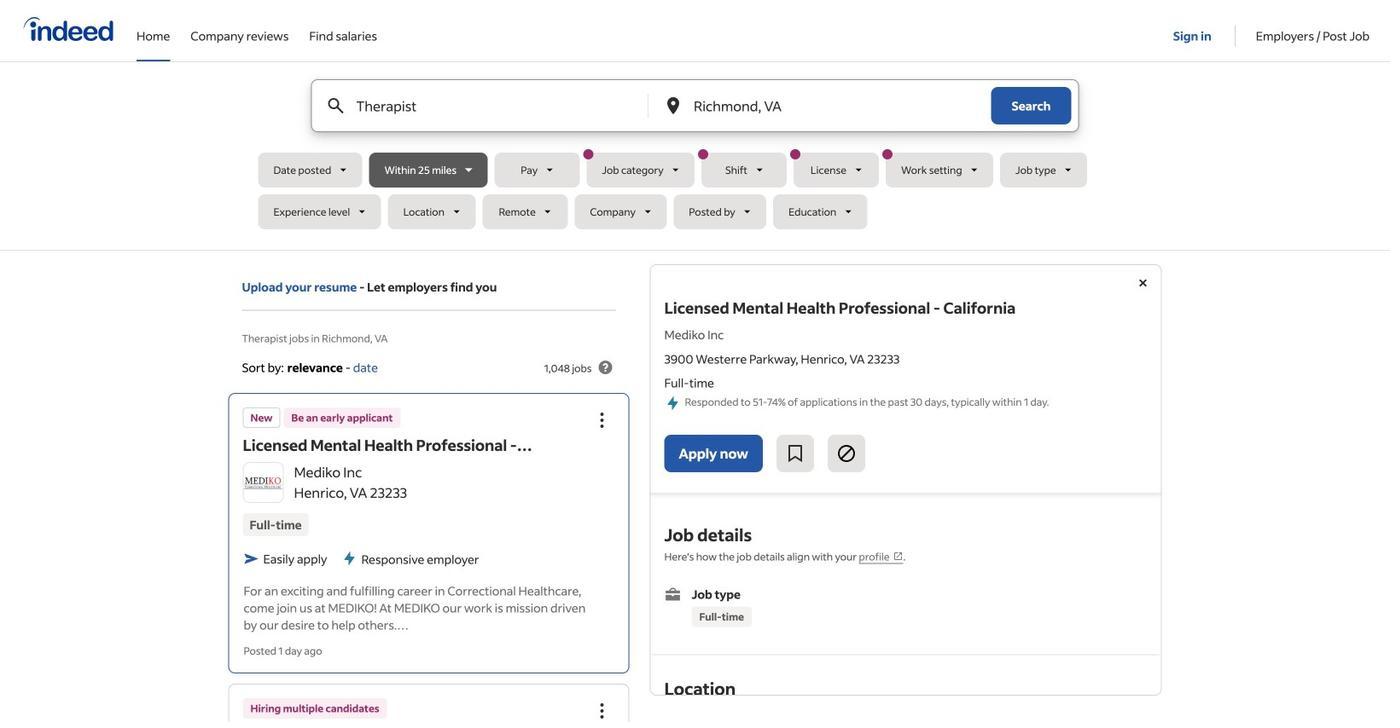 Task type: vqa. For each thing, say whether or not it's contained in the screenshot.
Company logo
yes



Task type: describe. For each thing, give the bounding box(es) containing it.
close job details image
[[1133, 273, 1154, 294]]

job actions for outpatient therapy lmhp/lmhp-r/rp/s ($30-40 per hr) is collapsed image
[[592, 702, 612, 722]]

search: Job title, keywords, or company text field
[[353, 80, 620, 131]]



Task type: locate. For each thing, give the bounding box(es) containing it.
not interested image
[[836, 444, 857, 465]]

save this job image
[[785, 444, 806, 465]]

company logo image
[[244, 476, 283, 490]]

job preferences (opens in a new window) image
[[893, 552, 904, 562]]

None search field
[[258, 79, 1132, 236]]

job actions for licensed mental health professional - california is collapsed image
[[592, 410, 612, 431]]

Edit location text field
[[691, 80, 957, 131]]

help icon image
[[595, 358, 616, 378]]



